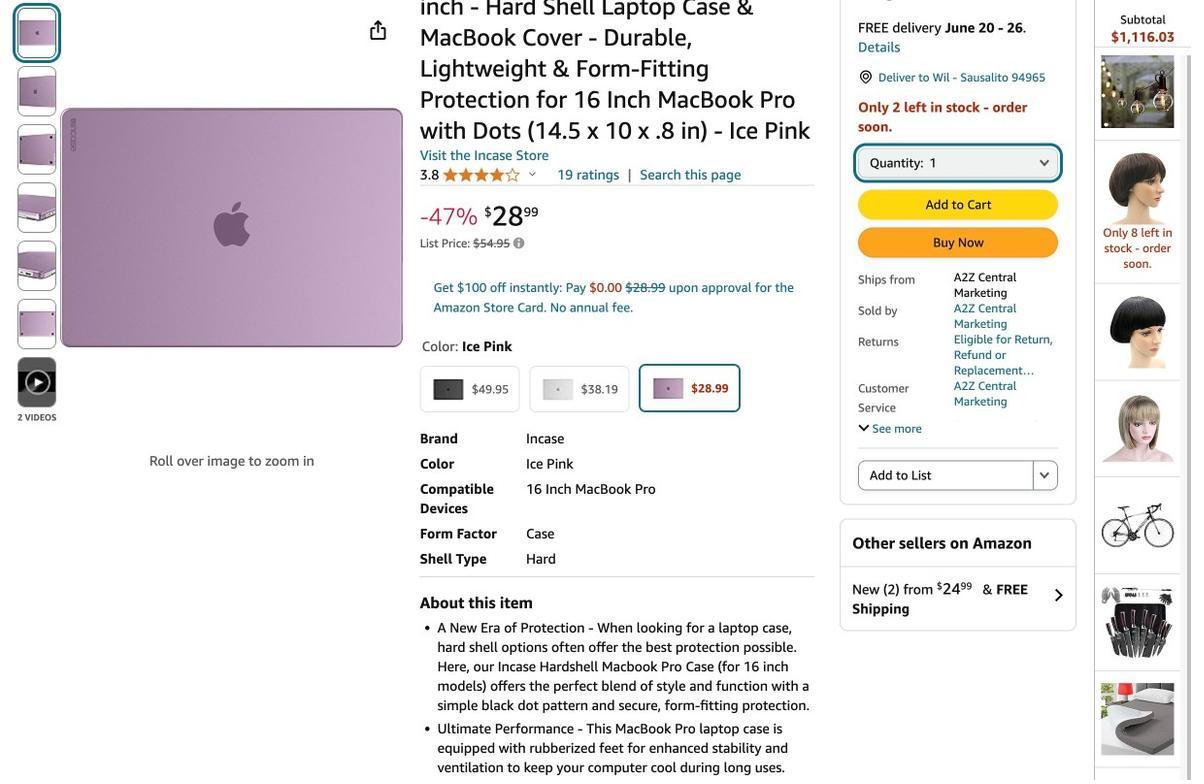Task type: describe. For each thing, give the bounding box(es) containing it.
black image
[[431, 372, 466, 407]]

brightown outdoor string lights - connectable dimmable led patio string lights with g40 globe plastic bulbs, all weatherproof hanging lights for outside backyard porch (50 ft - 25 led bulbs) image
[[1102, 55, 1175, 128]]

clear image
[[540, 372, 575, 407]]

dropdown image
[[1040, 159, 1050, 167]]

ice pink image
[[651, 371, 686, 406]]

learn more about amazon pricing and savings image
[[513, 238, 525, 251]]

popover image
[[529, 171, 536, 176]]



Task type: locate. For each thing, give the bounding box(es) containing it.
None submit
[[18, 9, 55, 57], [18, 67, 55, 116], [18, 125, 55, 174], [18, 184, 55, 232], [18, 242, 55, 290], [18, 300, 55, 349], [18, 358, 55, 407], [18, 9, 55, 57], [18, 67, 55, 116], [18, 125, 55, 174], [18, 184, 55, 232], [18, 242, 55, 290], [18, 300, 55, 349], [18, 358, 55, 407]]

1 vertical spatial option group
[[859, 461, 1059, 491]]

newpeck afro girls cosplay mushroom wig short haircut with bangs bob wig for black women (black) image
[[1102, 296, 1175, 368]]

tommaso imola - sport bike performance aluminum road bike, shimano claris 24 speeds road bicycle men road bikes for men bike men women speed bike racing bike adult bike city bike- black medium 56cm image
[[1102, 490, 1175, 562]]

3 inch gel memory foam cooling mattress topper queen size, mattress pad cover for pressure relief, bed topper with removable cover, soft &amp; breathable,grey image
[[1102, 683, 1175, 756]]

dropdown image
[[1040, 472, 1050, 479]]

onedor 10&quot; short straight hair flapper cosplay costume bob wig (24h613a) image
[[1102, 393, 1175, 465]]

newpeck afro girls cosplay mushroom wig short haircut with bangs bob wig for black women (brown) image
[[1102, 152, 1175, 225]]

0 vertical spatial option group
[[414, 360, 815, 421]]

fullhi knife set, 14pcs japanese knife set, premium german stainless steel kitchen knife set image
[[1102, 587, 1175, 659]]

1 horizontal spatial option group
[[859, 461, 1059, 491]]

incase apple macbook pro case - 16 inch - hard shell laptop case &amp; macbook cover - durable, lightweight &amp; form-fitting protection for 16 inch macbook pro with dots (14.5 x 10 x .8 in) - ice pink image
[[60, 107, 404, 348]]

0 horizontal spatial option group
[[414, 360, 815, 421]]

option group
[[414, 360, 815, 421], [859, 461, 1059, 491]]



Task type: vqa. For each thing, say whether or not it's contained in the screenshot.
SEARCH AMAZON text field
no



